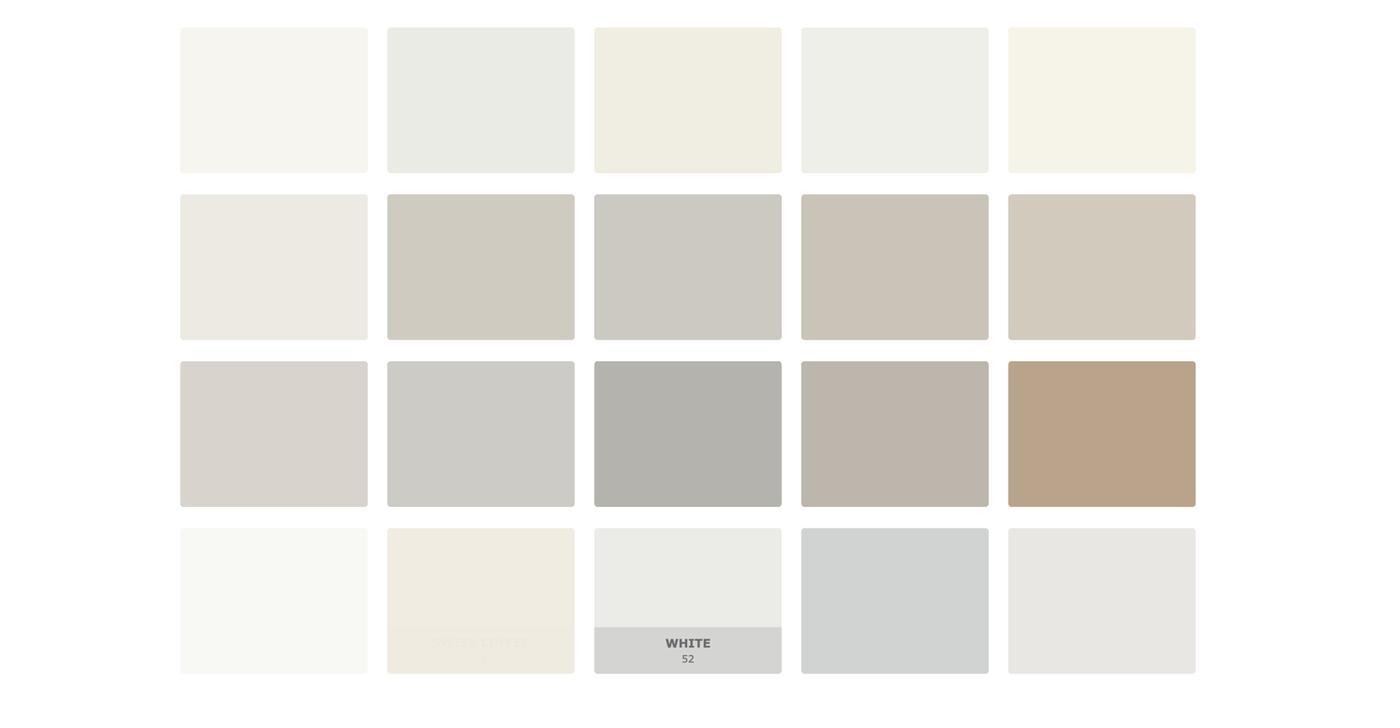 Task type: describe. For each thing, give the bounding box(es) containing it.
52
[[682, 653, 694, 665]]

white 52
[[666, 636, 711, 665]]

white
[[666, 636, 711, 650]]

coffee
[[480, 636, 530, 650]]



Task type: locate. For each thing, give the bounding box(es) containing it.
12
[[475, 652, 487, 664]]

swiss
[[432, 636, 476, 650]]

swiss coffee 12
[[432, 636, 530, 664]]



Task type: vqa. For each thing, say whether or not it's contained in the screenshot.
SWISS COFFEE 12
yes



